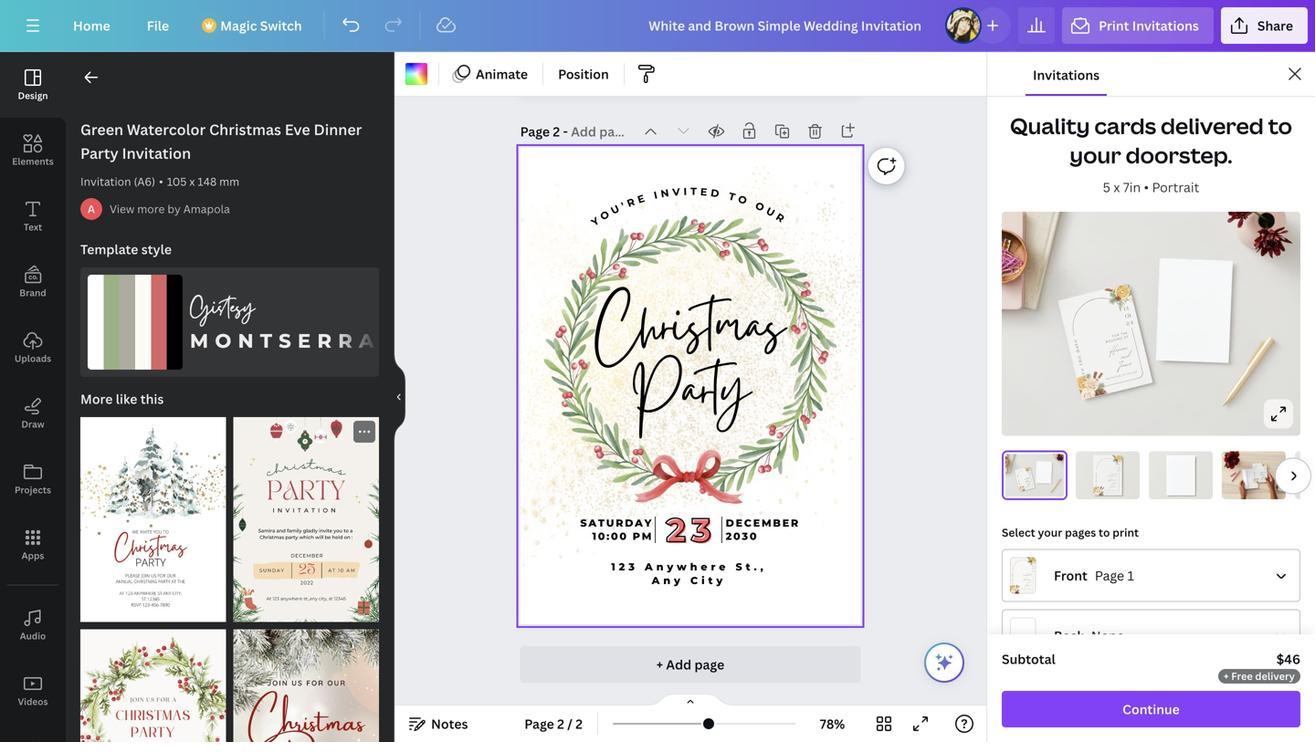 Task type: describe. For each thing, give the bounding box(es) containing it.
projects button
[[0, 447, 66, 513]]

10:00
[[593, 531, 629, 543]]

cards
[[1095, 111, 1157, 141]]

page 2 / 2 button
[[517, 710, 590, 739]]

view more by amapola
[[110, 201, 230, 217]]

audio
[[20, 630, 46, 643]]

home link
[[58, 7, 125, 44]]

page 2 / 2
[[525, 716, 583, 733]]

wedding up and jamie
[[1106, 336, 1124, 344]]

st.,
[[736, 562, 767, 574]]

2 for /
[[557, 716, 565, 733]]

subtotal
[[1002, 651, 1056, 668]]

148
[[198, 174, 217, 189]]

print invitations
[[1099, 17, 1200, 34]]

harumi left display preview 5 of the design image
[[1261, 474, 1265, 477]]

invitation to follow
[[1106, 371, 1138, 381]]

-
[[563, 123, 568, 140]]

red green minimalist christmas party invitation group
[[233, 418, 379, 623]]

quality
[[1011, 111, 1090, 141]]

anywhere
[[645, 562, 730, 574]]

1 vertical spatial page
[[1095, 567, 1125, 585]]

design button
[[0, 52, 66, 118]]

magic switch button
[[191, 7, 317, 44]]

mm
[[219, 174, 240, 189]]

Page title text field
[[571, 122, 631, 141]]

1 horizontal spatial 14 01 24 save the date for the wedding of invitation to follow harumi and jamie
[[1254, 467, 1267, 481]]

for up invitation to follow harumi and jamie
[[1112, 474, 1114, 475]]

magic switch
[[220, 17, 302, 34]]

city
[[691, 575, 727, 587]]

wedding up select at bottom right
[[1025, 479, 1029, 480]]

any
[[652, 575, 684, 587]]

position button
[[551, 59, 617, 89]]

red green minimalist christmas party invitation image
[[233, 418, 379, 623]]

1 horizontal spatial christmas
[[596, 274, 786, 388]]

apps button
[[0, 513, 66, 578]]

template
[[80, 241, 138, 258]]

more like this
[[80, 391, 164, 408]]

continue button
[[1002, 692, 1301, 728]]

brand button
[[0, 249, 66, 315]]

and left display preview 5 of the design image
[[1263, 475, 1265, 478]]

•
[[1145, 179, 1149, 196]]

text button
[[0, 184, 66, 249]]

follow up select at bottom right
[[1030, 486, 1032, 487]]

share
[[1258, 17, 1294, 34]]

delivery
[[1256, 670, 1296, 683]]

party inside green watercolor christmas eve dinner party invitation
[[80, 143, 119, 163]]

green and red floral wreath christmas invitation group
[[80, 619, 226, 743]]

amapola image
[[80, 198, 102, 220]]

01 left display preview 5 of the design image
[[1265, 468, 1266, 470]]

invitation up select at bottom right
[[1025, 487, 1029, 488]]

to inside invitation to follow
[[1122, 374, 1126, 377]]

01 inside 14 01 24 save the date
[[1118, 467, 1120, 470]]

view more by amapola button
[[110, 200, 230, 218]]

home
[[73, 17, 110, 34]]

24 inside 14 01 24
[[1126, 319, 1135, 328]]

save up select at bottom right
[[1020, 485, 1022, 489]]

to left display preview 5 of the design image
[[1263, 480, 1264, 480]]

none
[[1092, 628, 1125, 645]]

uploads
[[14, 353, 51, 365]]

of down 14 01 24
[[1124, 335, 1130, 340]]

invitation (a6)
[[80, 174, 155, 189]]

14 01 24
[[1123, 304, 1135, 328]]

+ add page
[[657, 657, 725, 674]]

file
[[147, 17, 169, 34]]

the inside 14 01 24 save the date
[[1096, 479, 1098, 483]]

5
[[1103, 179, 1111, 196]]

and inside and jamie
[[1120, 349, 1132, 364]]

your inside quality cards delivered to your doorstep. 5 x 7in • portrait
[[1070, 140, 1122, 170]]

template style
[[80, 241, 172, 258]]

follow inside invitation to follow harumi and jamie
[[1113, 490, 1118, 491]]

page for page 2 -
[[520, 123, 550, 140]]

green and red floral wreath christmas invitation image
[[80, 630, 226, 743]]

print
[[1113, 525, 1139, 540]]

t o
[[728, 190, 749, 207]]

of up invitation to follow harumi and jamie
[[1116, 475, 1118, 477]]

position
[[558, 65, 609, 83]]

green
[[80, 120, 123, 139]]

back none
[[1054, 628, 1125, 645]]

of left display preview 5 of the design image
[[1264, 473, 1265, 473]]

for up select at bottom right
[[1027, 478, 1029, 479]]

front page 1
[[1054, 567, 1135, 585]]

the inside save the date
[[1076, 354, 1085, 366]]

78%
[[820, 716, 845, 733]]

14 left display preview 5 of the design image
[[1265, 467, 1266, 469]]

v
[[672, 186, 681, 199]]

y o u ' r e
[[589, 192, 646, 229]]

display preview 3 of the design image
[[1149, 452, 1213, 500]]

videos button
[[0, 659, 66, 725]]

date inside 14 01 24 save the date
[[1096, 472, 1098, 478]]

party inside christmas party
[[631, 338, 751, 452]]

01 up select at bottom right
[[1030, 473, 1031, 475]]

invitations button
[[1026, 52, 1108, 96]]

14 inside 14 01 24 save the date
[[1118, 464, 1120, 467]]

for up and jamie
[[1113, 333, 1121, 338]]

jamie right save the date
[[1118, 357, 1134, 373]]

of up select at bottom right
[[1029, 478, 1031, 479]]

2030
[[726, 531, 759, 543]]

14 up select at bottom right
[[1029, 472, 1031, 474]]

wedding up invitation to follow harumi and jamie
[[1108, 475, 1115, 477]]

o for y
[[598, 208, 612, 223]]

harumi up invitation to follow
[[1109, 341, 1130, 359]]

christmas party
[[596, 274, 786, 452]]

t inside the t o
[[728, 190, 737, 204]]

show pages image
[[647, 694, 735, 708]]

to inside quality cards delivered to your doorstep. 5 x 7in • portrait
[[1269, 111, 1293, 141]]

back
[[1054, 628, 1084, 645]]

multicoloured modern christmas party invitation group
[[233, 619, 379, 743]]

24 left display preview 5 of the design image
[[1265, 470, 1267, 471]]

draw
[[21, 418, 44, 431]]

print invitations button
[[1063, 7, 1214, 44]]

105 x 148 mm
[[167, 174, 240, 189]]

delivered
[[1161, 111, 1264, 141]]

0 horizontal spatial 14 01 24 save the date for the wedding of invitation to follow harumi and jamie
[[1018, 472, 1032, 489]]

front
[[1054, 567, 1088, 585]]

o for t
[[737, 193, 749, 207]]

add
[[667, 657, 692, 674]]

draw button
[[0, 381, 66, 447]]

wedding left display preview 5 of the design image
[[1261, 473, 1264, 474]]

gistesy
[[190, 288, 255, 331]]

page 2 -
[[520, 123, 571, 140]]

save inside save the date
[[1079, 367, 1089, 383]]

jamie up select at bottom right
[[1028, 483, 1031, 487]]

to up select at bottom right
[[1029, 487, 1030, 487]]

24 up select at bottom right
[[1030, 475, 1032, 477]]

for left display preview 5 of the design image
[[1262, 472, 1264, 473]]

december
[[726, 517, 800, 530]]

design
[[18, 90, 48, 102]]

follow inside invitation to follow
[[1127, 371, 1138, 376]]

notes
[[431, 716, 468, 733]]

harumi up select at bottom right
[[1026, 479, 1031, 483]]

u inside "y o u ' r e"
[[609, 202, 622, 217]]

+ free delivery
[[1224, 670, 1296, 683]]

save left display preview 5 of the design image
[[1255, 477, 1256, 480]]

date up select at bottom right
[[1018, 479, 1020, 482]]

follow left display preview 5 of the design image
[[1264, 480, 1266, 480]]

christmas inside green watercolor christmas eve dinner party invitation
[[209, 120, 281, 139]]

u inside o u r
[[764, 205, 777, 219]]

invitation left display preview 5 of the design image
[[1260, 480, 1263, 481]]

this
[[140, 391, 164, 408]]



Task type: vqa. For each thing, say whether or not it's contained in the screenshot.
Combinations on the left of the page
no



Task type: locate. For each thing, give the bounding box(es) containing it.
to down and jamie
[[1122, 374, 1126, 377]]

portrait
[[1153, 179, 1200, 196]]

14 01 24 save the date
[[1096, 464, 1121, 490]]

2 vertical spatial page
[[525, 716, 554, 733]]

0 vertical spatial christmas
[[209, 120, 281, 139]]

0 horizontal spatial e
[[636, 192, 646, 206]]

invitation inside green watercolor christmas eve dinner party invitation
[[122, 143, 191, 163]]

main menu bar
[[0, 0, 1316, 52]]

1 horizontal spatial x
[[1114, 179, 1121, 196]]

y
[[589, 215, 602, 229]]

i n v i t e d
[[653, 185, 720, 202]]

notes button
[[402, 710, 476, 739]]

i right v
[[684, 185, 687, 198]]

e left d at the top
[[700, 186, 708, 198]]

o u r
[[754, 199, 787, 225]]

switch
[[260, 17, 302, 34]]

0 horizontal spatial +
[[657, 657, 663, 674]]

watercolor
[[127, 120, 206, 139]]

quality cards delivered to your doorstep. 5 x 7in • portrait
[[1011, 111, 1293, 196]]

hide image
[[394, 354, 406, 441]]

0 vertical spatial party
[[80, 143, 119, 163]]

to inside invitation to follow harumi and jamie
[[1112, 490, 1113, 491]]

for the wedding of up invitation to follow harumi and jamie
[[1108, 474, 1118, 477]]

+ for + free delivery
[[1224, 670, 1230, 683]]

invitation inside invitation to follow
[[1106, 375, 1122, 381]]

t right d at the top
[[728, 190, 737, 204]]

to left print
[[1099, 525, 1111, 540]]

and up select at bottom right
[[1028, 481, 1031, 485]]

pages
[[1066, 525, 1097, 540]]

1 horizontal spatial o
[[737, 193, 749, 207]]

page
[[695, 657, 725, 674]]

1 vertical spatial your
[[1038, 525, 1063, 540]]

24 up and jamie
[[1126, 319, 1135, 328]]

t
[[691, 185, 697, 198], [728, 190, 737, 204]]

0 horizontal spatial x
[[189, 174, 195, 189]]

14 01 24 save the date for the wedding of invitation to follow harumi and jamie up select at bottom right
[[1018, 472, 1032, 489]]

105
[[167, 174, 187, 189]]

jamie left display preview 5 of the design image
[[1262, 477, 1265, 480]]

dinner
[[314, 120, 362, 139]]

invitation inside invitation to follow harumi and jamie
[[1105, 490, 1111, 491]]

1 vertical spatial invitation
[[80, 174, 131, 189]]

for the wedding of down 14 01 24
[[1106, 331, 1130, 344]]

u right y at the left top of the page
[[609, 202, 622, 217]]

0 vertical spatial invitation
[[122, 143, 191, 163]]

2 right "/"
[[576, 716, 583, 733]]

apps
[[22, 550, 44, 562]]

0 horizontal spatial your
[[1038, 525, 1063, 540]]

0 vertical spatial for the wedding of
[[1106, 331, 1130, 344]]

d
[[710, 187, 720, 200]]

24 inside 14 01 24 save the date
[[1118, 470, 1121, 473]]

01 inside 14 01 24
[[1125, 312, 1132, 321]]

elements button
[[0, 118, 66, 184]]

1 horizontal spatial party
[[631, 338, 751, 452]]

23
[[666, 510, 717, 551]]

gistesy montserrat
[[190, 288, 399, 353]]

1 vertical spatial christmas
[[596, 274, 786, 388]]

+ for + add page
[[657, 657, 663, 674]]

wedding
[[1106, 336, 1124, 344], [1261, 473, 1264, 474], [1108, 475, 1115, 477], [1025, 479, 1029, 480]]

+
[[657, 657, 663, 674], [1224, 670, 1230, 683]]

harumi up print
[[1109, 477, 1116, 483]]

o inside "y o u ' r e"
[[598, 208, 612, 223]]

14 01 24 save the date for the wedding of invitation to follow harumi and jamie left display preview 5 of the design image
[[1254, 467, 1267, 481]]

date left invitation to follow harumi and jamie
[[1096, 472, 1098, 478]]

e inside i n v i t e d
[[700, 186, 708, 198]]

invitations inside button
[[1033, 66, 1100, 84]]

animate
[[476, 65, 528, 83]]

and
[[1120, 349, 1132, 364], [1263, 475, 1265, 478], [1113, 481, 1116, 486], [1028, 481, 1031, 485]]

o inside the t o
[[737, 193, 749, 207]]

jamie
[[1118, 357, 1134, 373], [1262, 477, 1265, 480], [1028, 483, 1031, 487], [1111, 484, 1116, 489]]

the
[[1121, 331, 1129, 336], [1076, 354, 1085, 366], [1264, 472, 1265, 473], [1115, 474, 1118, 475], [1255, 475, 1256, 477], [1029, 477, 1030, 479], [1096, 479, 1098, 483], [1019, 482, 1021, 485]]

0 horizontal spatial o
[[598, 208, 612, 223]]

1 horizontal spatial t
[[728, 190, 737, 204]]

+ inside + add page button
[[657, 657, 663, 674]]

x inside quality cards delivered to your doorstep. 5 x 7in • portrait
[[1114, 179, 1121, 196]]

1 horizontal spatial +
[[1224, 670, 1230, 683]]

r inside "y o u ' r e"
[[625, 196, 637, 210]]

e for o
[[636, 192, 646, 206]]

date left display preview 5 of the design image
[[1254, 472, 1256, 475]]

0 vertical spatial r
[[625, 196, 637, 210]]

save left invitation to follow harumi and jamie
[[1096, 484, 1098, 490]]

harumi inside invitation to follow harumi and jamie
[[1109, 477, 1116, 483]]

n
[[660, 187, 670, 200]]

videos
[[18, 696, 48, 709]]

page inside button
[[525, 716, 554, 733]]

0 horizontal spatial t
[[691, 185, 697, 198]]

78% button
[[803, 710, 863, 739]]

follow right save the date
[[1127, 371, 1138, 376]]

x left 148
[[189, 174, 195, 189]]

0 vertical spatial invitations
[[1133, 17, 1200, 34]]

invitation down 14 01 24 save the date
[[1105, 490, 1111, 491]]

1 horizontal spatial e
[[700, 186, 708, 198]]

continue
[[1123, 701, 1180, 719]]

e inside "y o u ' r e"
[[636, 192, 646, 206]]

123 anywhere st., any city
[[612, 562, 767, 587]]

1 vertical spatial party
[[631, 338, 751, 452]]

audio button
[[0, 593, 66, 659]]

#ffffff image
[[406, 63, 428, 85]]

x
[[189, 174, 195, 189], [1114, 179, 1121, 196]]

file button
[[132, 7, 184, 44]]

multicoloured modern christmas party invitation image
[[233, 630, 379, 743]]

free
[[1232, 670, 1253, 683]]

0 horizontal spatial invitations
[[1033, 66, 1100, 84]]

by
[[168, 201, 181, 217]]

0 horizontal spatial u
[[609, 202, 622, 217]]

2 for -
[[553, 123, 560, 140]]

+ add page button
[[520, 647, 861, 683]]

01 left display preview 3 of the design 'image'
[[1118, 467, 1120, 470]]

1 vertical spatial r
[[774, 211, 787, 225]]

+ left free
[[1224, 670, 1230, 683]]

animate button
[[447, 59, 536, 89]]

14 inside 14 01 24
[[1123, 304, 1130, 314]]

page left the "-"
[[520, 123, 550, 140]]

jamie up print
[[1111, 484, 1116, 489]]

invitation down and jamie
[[1106, 375, 1122, 381]]

save left invitation to follow
[[1079, 367, 1089, 383]]

23 december 2030
[[666, 510, 800, 551]]

1 horizontal spatial invitations
[[1133, 17, 1200, 34]]

date
[[1072, 338, 1082, 354], [1254, 472, 1256, 475], [1096, 472, 1098, 478], [1018, 479, 1020, 482]]

your
[[1070, 140, 1122, 170], [1038, 525, 1063, 540]]

1 vertical spatial invitations
[[1033, 66, 1100, 84]]

and inside invitation to follow harumi and jamie
[[1113, 481, 1116, 486]]

t inside i n v i t e d
[[691, 185, 697, 198]]

page for page 2 / 2
[[525, 716, 554, 733]]

elements
[[12, 155, 54, 168]]

o
[[737, 193, 749, 207], [754, 199, 767, 214], [598, 208, 612, 223]]

invitations right print
[[1133, 17, 1200, 34]]

1 horizontal spatial r
[[774, 211, 787, 225]]

$46
[[1277, 651, 1301, 668]]

select your pages to print
[[1002, 525, 1139, 540]]

more
[[137, 201, 165, 217]]

to down 14 01 24 save the date
[[1112, 490, 1113, 491]]

2 left the "-"
[[553, 123, 560, 140]]

e
[[700, 186, 708, 198], [636, 192, 646, 206]]

o left '
[[598, 208, 612, 223]]

14 up and jamie
[[1123, 304, 1130, 314]]

saturday
[[581, 517, 654, 530]]

01 up and jamie
[[1125, 312, 1132, 321]]

1
[[1128, 567, 1135, 585]]

save
[[1079, 367, 1089, 383], [1255, 477, 1256, 480], [1096, 484, 1098, 490], [1020, 485, 1022, 489]]

x right 5
[[1114, 179, 1121, 196]]

style
[[141, 241, 172, 258]]

i left "n"
[[653, 189, 659, 202]]

blue red gold traditional watercolor christmas tree invitation image
[[80, 418, 226, 623]]

side panel tab list
[[0, 52, 66, 743]]

0 vertical spatial your
[[1070, 140, 1122, 170]]

1 horizontal spatial u
[[764, 205, 777, 219]]

+ left add
[[657, 657, 663, 674]]

01
[[1125, 312, 1132, 321], [1118, 467, 1120, 470], [1265, 468, 1266, 470], [1030, 473, 1031, 475]]

invitation down watercolor at the top left of page
[[122, 143, 191, 163]]

Design title text field
[[634, 7, 938, 44]]

projects
[[15, 484, 51, 497]]

2 horizontal spatial o
[[754, 199, 767, 214]]

(a6)
[[134, 174, 155, 189]]

more
[[80, 391, 113, 408]]

blue red gold traditional watercolor christmas tree invitation group
[[80, 407, 226, 623]]

page left 1 in the bottom right of the page
[[1095, 567, 1125, 585]]

eve
[[285, 120, 310, 139]]

t right v
[[691, 185, 697, 198]]

1 horizontal spatial your
[[1070, 140, 1122, 170]]

share button
[[1222, 7, 1308, 44]]

1 vertical spatial for the wedding of
[[1108, 474, 1118, 477]]

invitations inside "dropdown button"
[[1133, 17, 1200, 34]]

0 horizontal spatial i
[[653, 189, 659, 202]]

/
[[568, 716, 573, 733]]

u right the t o
[[764, 205, 777, 219]]

0 horizontal spatial christmas
[[209, 120, 281, 139]]

green watercolor christmas eve dinner party invitation
[[80, 120, 362, 163]]

canva assistant image
[[934, 652, 956, 674]]

e for n
[[700, 186, 708, 198]]

select your pages to print element
[[1002, 549, 1301, 663]]

7in
[[1124, 179, 1141, 196]]

2 left "/"
[[557, 716, 565, 733]]

text
[[24, 221, 42, 233]]

and up invitation to follow
[[1120, 349, 1132, 364]]

for
[[1113, 333, 1121, 338], [1262, 472, 1264, 473], [1112, 474, 1114, 475], [1027, 478, 1029, 479]]

invitations up quality
[[1033, 66, 1100, 84]]

your left pages
[[1038, 525, 1063, 540]]

o right d at the top
[[737, 193, 749, 207]]

display preview 5 of the design image
[[1296, 452, 1316, 500]]

jamie inside invitation to follow harumi and jamie
[[1111, 484, 1116, 489]]

follow down 14 01 24 save the date
[[1113, 490, 1118, 491]]

and up print
[[1113, 481, 1116, 486]]

0 horizontal spatial r
[[625, 196, 637, 210]]

brand
[[19, 287, 46, 299]]

e right '
[[636, 192, 646, 206]]

to right 'delivered' at the top right of the page
[[1269, 111, 1293, 141]]

invitation up amapola element
[[80, 174, 131, 189]]

14 left display preview 3 of the design 'image'
[[1118, 464, 1120, 467]]

date left and jamie
[[1072, 338, 1082, 354]]

your up 5
[[1070, 140, 1122, 170]]

0 horizontal spatial party
[[80, 143, 119, 163]]

amapola element
[[80, 198, 102, 220]]

14
[[1123, 304, 1130, 314], [1118, 464, 1120, 467], [1265, 467, 1266, 469], [1029, 472, 1031, 474]]

date inside save the date
[[1072, 338, 1082, 354]]

24 up print
[[1118, 470, 1121, 473]]

page left "/"
[[525, 716, 554, 733]]

save inside 14 01 24 save the date
[[1096, 484, 1098, 490]]

o inside o u r
[[754, 199, 767, 214]]

2
[[553, 123, 560, 140], [557, 716, 565, 733], [576, 716, 583, 733]]

and jamie
[[1118, 349, 1134, 373]]

'
[[620, 200, 627, 212]]

r
[[625, 196, 637, 210], [774, 211, 787, 225]]

0 vertical spatial page
[[520, 123, 550, 140]]

print
[[1099, 17, 1130, 34]]

o right the t o
[[754, 199, 767, 214]]

view
[[110, 201, 135, 217]]

1 horizontal spatial i
[[684, 185, 687, 198]]

r inside o u r
[[774, 211, 787, 225]]



